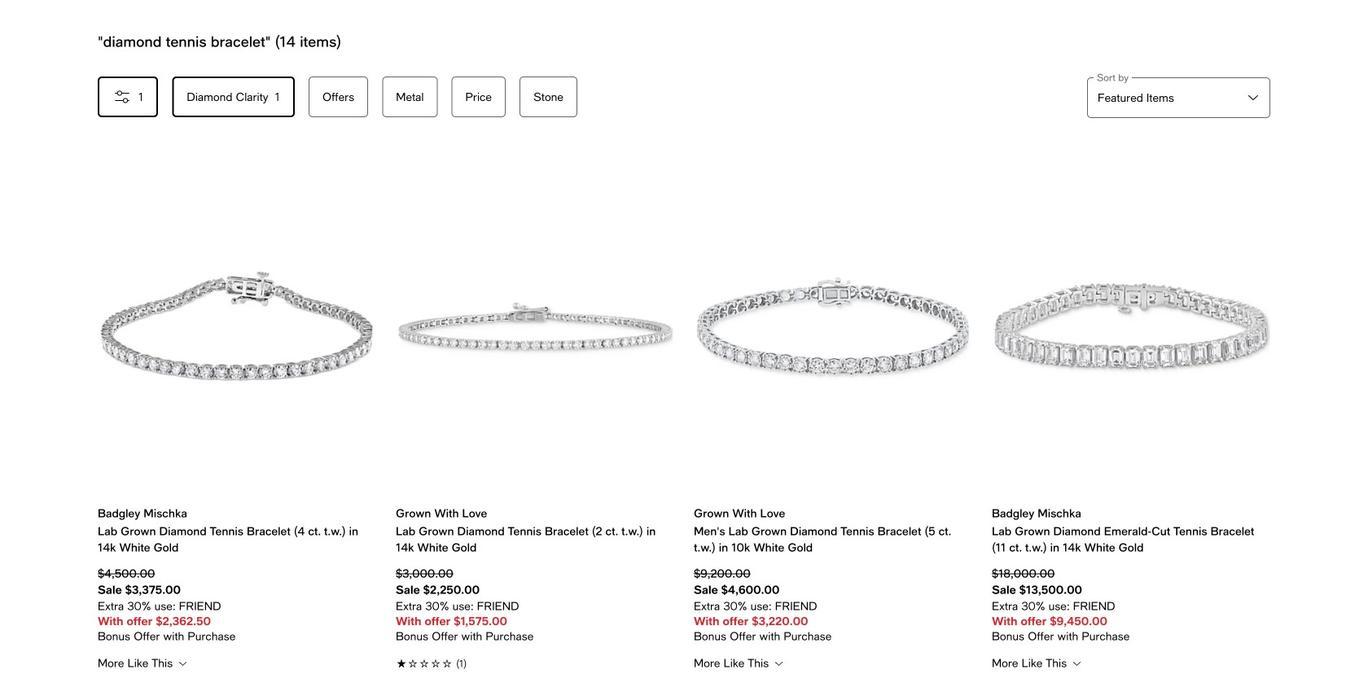 Task type: locate. For each thing, give the bounding box(es) containing it.
status
[[98, 33, 342, 51]]

2 extra 30% use: friend. extra 30% off select merchandise!. image from the left
[[396, 598, 674, 614]]

1 bonus offer with purchase. $24.99 diamond earrings or necklace with purchase. image from the left
[[98, 628, 376, 645]]

extra 30% use: friend. extra 30% off select merchandise!. image for lab grown diamond emerald-cut tennis bracelet (11 ct. t.w.) in 14k white gold group
[[992, 598, 1271, 614]]

3 bonus offer with purchase. $24.99 diamond earrings or necklace with purchase. image from the left
[[694, 628, 973, 645]]

lab grown diamond tennis bracelet (2 ct. t.w.) in 14k white gold group
[[396, 156, 674, 674]]

1 extra 30% use: friend. extra 30% off select merchandise!. image from the left
[[98, 598, 376, 614]]

lab grown diamond emerald-cut tennis bracelet (11 ct. t.w.) in 14k white gold group
[[992, 156, 1271, 671]]

bonus offer with purchase. $24.99 diamond earrings or necklace with purchase. image for the extra 30% use: friend. extra 30% off select merchandise!. 'image' associated with lab grown diamond emerald-cut tennis bracelet (11 ct. t.w.) in 14k white gold group
[[992, 628, 1271, 645]]

1 out of 5 rating with 1 reviews image
[[396, 654, 674, 671]]

4 bonus offer with purchase. $24.99 diamond earrings or necklace with purchase. image from the left
[[992, 628, 1271, 645]]

men's lab grown diamond tennis bracelet (5 ct. t.w.) in 10k white gold group
[[694, 156, 973, 671]]

bonus offer with purchase. $24.99 diamond earrings or necklace with purchase. image
[[98, 628, 376, 645], [396, 628, 674, 645], [694, 628, 973, 645], [992, 628, 1271, 645]]

4 extra 30% use: friend. extra 30% off select merchandise!. image from the left
[[992, 598, 1271, 614]]

3 extra 30% use: friend. extra 30% off select merchandise!. image from the left
[[694, 598, 973, 614]]

extra 30% use: friend. extra 30% off select merchandise!. image
[[98, 598, 376, 614], [396, 598, 674, 614], [694, 598, 973, 614], [992, 598, 1271, 614]]

bonus offer with purchase. $24.99 diamond earrings or necklace with purchase. image for the extra 30% use: friend. extra 30% off select merchandise!. 'image' corresponding to men's lab grown diamond tennis bracelet (5 ct. t.w.) in 10k white gold group
[[694, 628, 973, 645]]

2 bonus offer with purchase. $24.99 diamond earrings or necklace with purchase. image from the left
[[396, 628, 674, 645]]

bonus offer with purchase. $24.99 diamond earrings or necklace with purchase. image for the extra 30% use: friend. extra 30% off select merchandise!. 'image' corresponding to lab grown diamond tennis bracelet (2 ct. t.w.) in 14k white gold group
[[396, 628, 674, 645]]



Task type: describe. For each thing, give the bounding box(es) containing it.
lab grown diamond tennis bracelet (4 ct. t.w.) in 14k white gold group
[[98, 156, 376, 671]]

extra 30% use: friend. extra 30% off select merchandise!. image for lab grown diamond tennis bracelet (2 ct. t.w.) in 14k white gold group
[[396, 598, 674, 614]]

extra 30% use: friend. extra 30% off select merchandise!. image for lab grown diamond tennis bracelet (4 ct. t.w.) in 14k white gold group
[[98, 598, 376, 614]]

bonus offer with purchase. $24.99 diamond earrings or necklace with purchase. image for the extra 30% use: friend. extra 30% off select merchandise!. 'image' associated with lab grown diamond tennis bracelet (4 ct. t.w.) in 14k white gold group
[[98, 628, 376, 645]]

extra 30% use: friend. extra 30% off select merchandise!. image for men's lab grown diamond tennis bracelet (5 ct. t.w.) in 10k white gold group
[[694, 598, 973, 614]]



Task type: vqa. For each thing, say whether or not it's contained in the screenshot.
first "Extra 30% use: FRIEND. Extra 30% off select merchandise!." image from left
yes



